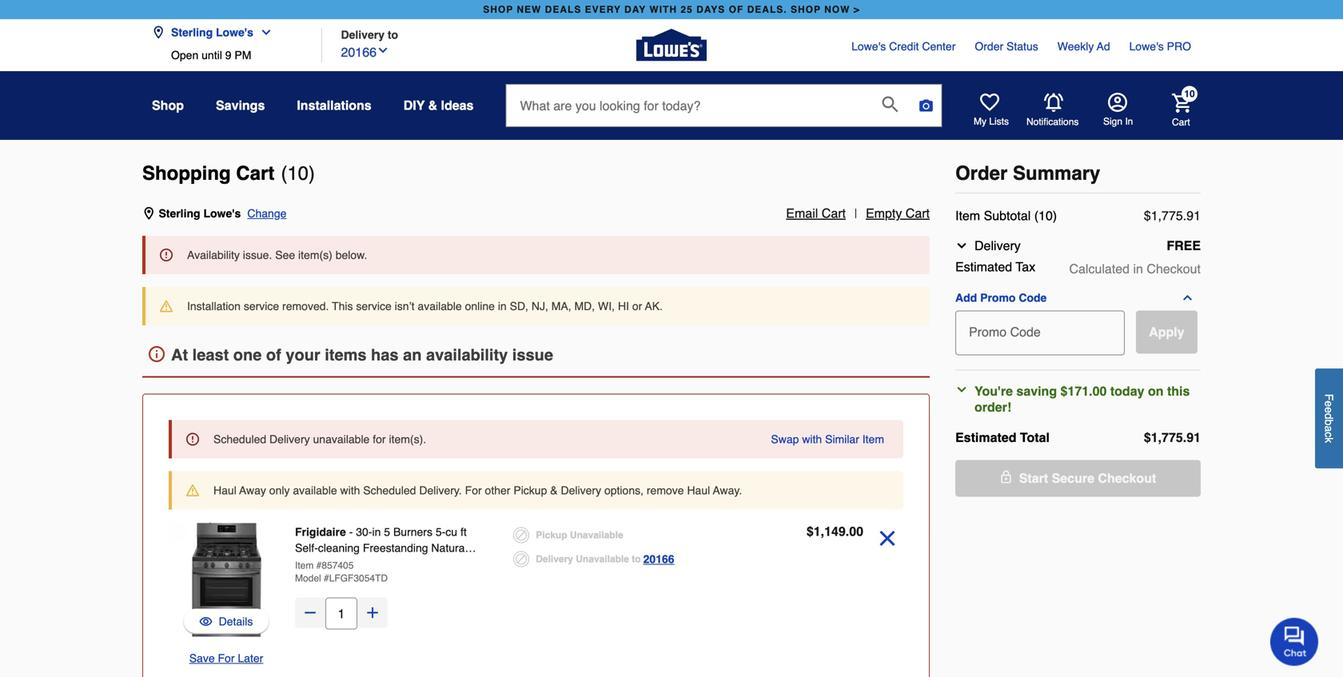 Task type: locate. For each thing, give the bounding box(es) containing it.
1 vertical spatial &
[[551, 484, 558, 497]]

1 vertical spatial in
[[498, 300, 507, 313]]

scheduled up away
[[214, 433, 266, 446]]

at
[[171, 346, 188, 364]]

1 horizontal spatial for
[[465, 484, 482, 497]]

$ 1,775 . 91 for estimated total
[[1144, 430, 1201, 445]]

1 horizontal spatial haul
[[687, 484, 710, 497]]

0 vertical spatial in
[[1134, 262, 1144, 276]]

0 vertical spatial estimated
[[956, 260, 1013, 274]]

1 horizontal spatial available
[[418, 300, 462, 313]]

shop
[[152, 98, 184, 113]]

1 vertical spatial available
[[293, 484, 337, 497]]

warning image left installation
[[160, 300, 173, 313]]

unavailable down pickup unavailable
[[576, 554, 629, 565]]

0 vertical spatial unavailable
[[570, 530, 624, 541]]

order for order status
[[975, 40, 1004, 53]]

0 horizontal spatial available
[[293, 484, 337, 497]]

1 vertical spatial checkout
[[1099, 471, 1157, 486]]

$ for item subtotal (10)
[[1144, 208, 1152, 223]]

cleaning
[[318, 542, 360, 555]]

1,775 up the free
[[1152, 208, 1184, 223]]

sterling for sterling lowe's
[[171, 26, 213, 39]]

location image inside sterling lowe's button
[[152, 26, 165, 39]]

1 vertical spatial with
[[340, 484, 360, 497]]

cart inside button
[[906, 206, 930, 221]]

in for calculated in checkout
[[1134, 262, 1144, 276]]

1 vertical spatial 1,775
[[1152, 430, 1184, 445]]

add promo code
[[956, 292, 1047, 304]]

1 vertical spatial error image
[[186, 433, 199, 446]]

lowe's left pro
[[1130, 40, 1164, 53]]

25
[[681, 4, 693, 15]]

1,775
[[1152, 208, 1184, 223], [1152, 430, 1184, 445]]

pickup right other
[[514, 484, 547, 497]]

1 horizontal spatial 20166 button
[[644, 550, 675, 569]]

availability issue. see item(s) below.
[[187, 249, 367, 262]]

chevron down image for you're saving  $171.00  today on this order!
[[956, 384, 969, 396]]

1 vertical spatial scheduled
[[363, 484, 416, 497]]

1 vertical spatial sterling
[[159, 207, 200, 220]]

chevron down image down delivery to in the top of the page
[[377, 44, 390, 57]]

20166 down remove
[[644, 553, 675, 566]]

. up the free
[[1184, 208, 1187, 223]]

warning image left away
[[186, 484, 199, 497]]

item up model
[[295, 560, 314, 572]]

installation service removed. this service isn't available online in sd, nj, ma, md, wi, hi or ak.
[[187, 300, 663, 313]]

1 vertical spatial estimated
[[956, 430, 1017, 445]]

email
[[787, 206, 819, 221]]

order for order summary
[[956, 162, 1008, 184]]

shop new deals every day with 25 days of deals. shop now > link
[[480, 0, 864, 19]]

sterling
[[171, 26, 213, 39], [159, 207, 200, 220]]

order!
[[975, 400, 1012, 415]]

1 vertical spatial .
[[1184, 430, 1187, 445]]

lowe's credit center
[[852, 40, 956, 53]]

checkout for calculated in checkout
[[1147, 262, 1201, 276]]

2 vertical spatial $
[[807, 524, 814, 539]]

available right only
[[293, 484, 337, 497]]

0 horizontal spatial 20166
[[341, 45, 377, 60]]

item inside 'item #857405 model #lfgf3054td'
[[295, 560, 314, 572]]

1 estimated from the top
[[956, 260, 1013, 274]]

1 vertical spatial to
[[632, 554, 641, 565]]

1 vertical spatial 20166
[[644, 553, 675, 566]]

0 horizontal spatial service
[[244, 300, 279, 313]]

unavailable for pickup unavailable
[[570, 530, 624, 541]]

cart down lowe's home improvement cart icon
[[1173, 117, 1191, 128]]

1,149
[[814, 524, 846, 539]]

2 service from the left
[[356, 300, 392, 313]]

0 horizontal spatial warning image
[[160, 300, 173, 313]]

None text field
[[962, 311, 1117, 346]]

91 for estimated total
[[1187, 430, 1201, 445]]

block image
[[514, 528, 530, 544], [514, 552, 530, 568]]

2 $ 1,775 . 91 from the top
[[1144, 430, 1201, 445]]

0 vertical spatial 91
[[1187, 208, 1201, 223]]

scheduled up 5
[[363, 484, 416, 497]]

0 horizontal spatial error image
[[160, 249, 173, 262]]

0 vertical spatial error image
[[160, 249, 173, 262]]

. down this
[[1184, 430, 1187, 445]]

checkout
[[1147, 262, 1201, 276], [1099, 471, 1157, 486]]

cart left (
[[236, 162, 275, 184]]

1 vertical spatial block image
[[514, 552, 530, 568]]

5
[[384, 526, 390, 539]]

item right similar
[[863, 433, 885, 446]]

lowe's home improvement notification center image
[[1045, 93, 1064, 112]]

your
[[286, 346, 321, 364]]

(black
[[355, 558, 386, 571]]

service left the removed.
[[244, 300, 279, 313]]

2 1,775 from the top
[[1152, 430, 1184, 445]]

haul away only available with scheduled delivery. for other pickup & delivery options, remove haul away.
[[214, 484, 742, 497]]

checkout right secure
[[1099, 471, 1157, 486]]

remove item image
[[873, 524, 902, 553]]

for
[[373, 433, 386, 446]]

block image right ft
[[514, 528, 530, 544]]

chevron down image left you're
[[956, 384, 969, 396]]

in right 'calculated'
[[1134, 262, 1144, 276]]

unavailable for delivery unavailable to 20166
[[576, 554, 629, 565]]

day
[[625, 4, 646, 15]]

10
[[1185, 88, 1196, 100], [287, 162, 309, 184]]

pickup up delivery unavailable to 20166 on the bottom of the page
[[536, 530, 568, 541]]

in left "sd,"
[[498, 300, 507, 313]]

status
[[1007, 40, 1039, 53]]

available
[[418, 300, 462, 313], [293, 484, 337, 497]]

0 horizontal spatial haul
[[214, 484, 237, 497]]

savings
[[216, 98, 265, 113]]

shop
[[483, 4, 514, 15], [791, 4, 821, 15]]

lists
[[990, 116, 1009, 127]]

delivery up estimated tax
[[975, 238, 1021, 253]]

cart right empty
[[906, 206, 930, 221]]

2 vertical spatial in
[[372, 526, 381, 539]]

delivery
[[341, 28, 385, 41], [975, 238, 1021, 253], [270, 433, 310, 446], [561, 484, 602, 497], [536, 554, 573, 565]]

item left subtotal
[[956, 208, 981, 223]]

warning image for haul away only available with scheduled delivery. for other pickup & delivery options, remove haul away.
[[186, 484, 199, 497]]

1 vertical spatial for
[[218, 652, 235, 665]]

& right diy
[[428, 98, 438, 113]]

. for item subtotal (10)
[[1184, 208, 1187, 223]]

91 down this
[[1187, 430, 1201, 445]]

91 up the free
[[1187, 208, 1201, 223]]

1 vertical spatial chevron down image
[[956, 239, 969, 252]]

0 vertical spatial chevron down image
[[377, 44, 390, 57]]

secure
[[1052, 471, 1095, 486]]

delivery up the installations at the top of the page
[[341, 28, 385, 41]]

location image left sterling lowe's
[[152, 26, 165, 39]]

2 horizontal spatial in
[[1134, 262, 1144, 276]]

cart right email
[[822, 206, 846, 221]]

below.
[[336, 249, 367, 262]]

warning image
[[160, 300, 173, 313], [186, 484, 199, 497]]

1 horizontal spatial warning image
[[186, 484, 199, 497]]

haul left away. at the right bottom of page
[[687, 484, 710, 497]]

isn't
[[395, 300, 415, 313]]

20166 button up the installations at the top of the page
[[341, 41, 390, 62]]

0 vertical spatial 10
[[1185, 88, 1196, 100]]

0 vertical spatial sterling
[[171, 26, 213, 39]]

1 horizontal spatial item
[[863, 433, 885, 446]]

1 vertical spatial 20166 button
[[644, 550, 675, 569]]

20166 option group
[[514, 524, 736, 572]]

& inside "button"
[[428, 98, 438, 113]]

1 91 from the top
[[1187, 208, 1201, 223]]

with up -
[[340, 484, 360, 497]]

empty
[[866, 206, 903, 221]]

scheduled delivery unavailable for item(s).
[[214, 433, 426, 446]]

pro
[[1168, 40, 1192, 53]]

1 $ 1,775 . 91 from the top
[[1144, 208, 1201, 223]]

in
[[1126, 116, 1134, 127]]

service left isn't
[[356, 300, 392, 313]]

wi,
[[598, 300, 615, 313]]

chevron down image inside you're saving  $171.00  today on this order! link
[[956, 384, 969, 396]]

e up 'd'
[[1323, 401, 1336, 407]]

0 horizontal spatial for
[[218, 652, 235, 665]]

Search Query text field
[[507, 85, 870, 126]]

0 vertical spatial to
[[388, 28, 398, 41]]

unavailable up delivery unavailable to 20166 on the bottom of the page
[[570, 530, 624, 541]]

error image
[[160, 249, 173, 262], [186, 433, 199, 446]]

lowe's up 9
[[216, 26, 253, 39]]

location image down shopping
[[142, 207, 155, 220]]

location image
[[152, 26, 165, 39], [142, 207, 155, 220]]

20166 button inside 20166 option group
[[644, 550, 675, 569]]

an
[[403, 346, 422, 364]]

estimated down order! on the right of page
[[956, 430, 1017, 445]]

checkout down the free
[[1147, 262, 1201, 276]]

0 vertical spatial &
[[428, 98, 438, 113]]

1 block image from the top
[[514, 528, 530, 544]]

unavailable
[[313, 433, 370, 446]]

1 vertical spatial 91
[[1187, 430, 1201, 445]]

1 horizontal spatial 20166
[[644, 553, 675, 566]]

Stepper number input field with increment and decrement buttons number field
[[326, 598, 358, 630]]

sterling up open
[[171, 26, 213, 39]]

$ up calculated in checkout
[[1144, 208, 1152, 223]]

0 horizontal spatial with
[[340, 484, 360, 497]]

0 vertical spatial available
[[418, 300, 462, 313]]

20166 button
[[341, 41, 390, 62], [644, 550, 675, 569]]

0 vertical spatial .
[[1184, 208, 1187, 223]]

None search field
[[506, 84, 943, 142]]

haul left away
[[214, 484, 237, 497]]

2 horizontal spatial item
[[956, 208, 981, 223]]

steel)
[[438, 558, 467, 571]]

see
[[275, 249, 295, 262]]

checkout for start secure checkout
[[1099, 471, 1157, 486]]

1 horizontal spatial to
[[632, 554, 641, 565]]

deals
[[545, 4, 582, 15]]

save
[[189, 652, 215, 665]]

for inside button
[[218, 652, 235, 665]]

0 horizontal spatial shop
[[483, 4, 514, 15]]

shopping cart ( 10 )
[[142, 162, 315, 184]]

(
[[281, 162, 287, 184]]

sterling lowe's
[[171, 26, 253, 39]]

pm
[[235, 49, 251, 62]]

remove
[[647, 484, 684, 497]]

cart
[[1173, 117, 1191, 128], [236, 162, 275, 184], [822, 206, 846, 221], [906, 206, 930, 221]]

issue
[[513, 346, 553, 364]]

estimated up promo
[[956, 260, 1013, 274]]

delivery left options, at the bottom left
[[561, 484, 602, 497]]

0 vertical spatial $ 1,775 . 91
[[1144, 208, 1201, 223]]

order left the "status" on the top right
[[975, 40, 1004, 53]]

info image
[[149, 346, 165, 362]]

in inside '30-in 5 burners 5-cu ft self-cleaning freestanding natural gas range (black stainless steel)'
[[372, 526, 381, 539]]

this
[[332, 300, 353, 313]]

pickup inside 20166 option group
[[536, 530, 568, 541]]

e up b
[[1323, 407, 1336, 414]]

1 vertical spatial unavailable
[[576, 554, 629, 565]]

2 vertical spatial item
[[295, 560, 314, 572]]

estimated
[[956, 260, 1013, 274], [956, 430, 1017, 445]]

0 vertical spatial $
[[1144, 208, 1152, 223]]

1 vertical spatial pickup
[[536, 530, 568, 541]]

in left 5
[[372, 526, 381, 539]]

nj,
[[532, 300, 549, 313]]

sterling inside button
[[171, 26, 213, 39]]

>
[[854, 4, 860, 15]]

for left other
[[465, 484, 482, 497]]

chevron down image inside '20166' button
[[377, 44, 390, 57]]

2 . from the top
[[1184, 430, 1187, 445]]

2 vertical spatial chevron down image
[[956, 384, 969, 396]]

2 estimated from the top
[[956, 430, 1017, 445]]

block image right steel)
[[514, 552, 530, 568]]

& up pickup unavailable
[[551, 484, 558, 497]]

1 horizontal spatial error image
[[186, 433, 199, 446]]

item(s)
[[298, 249, 333, 262]]

delivery down pickup unavailable
[[536, 554, 573, 565]]

natural
[[431, 542, 468, 555]]

0 horizontal spatial in
[[372, 526, 381, 539]]

unavailable inside delivery unavailable to 20166
[[576, 554, 629, 565]]

order summary
[[956, 162, 1101, 184]]

1 1,775 from the top
[[1152, 208, 1184, 223]]

20166 button down remove
[[644, 550, 675, 569]]

20166
[[341, 45, 377, 60], [644, 553, 675, 566]]

0 vertical spatial with
[[803, 433, 822, 446]]

0 vertical spatial item
[[956, 208, 981, 223]]

$ down 'on'
[[1144, 430, 1152, 445]]

on
[[1149, 384, 1164, 399]]

1 vertical spatial location image
[[142, 207, 155, 220]]

delivery left unavailable
[[270, 433, 310, 446]]

2 91 from the top
[[1187, 430, 1201, 445]]

0 horizontal spatial &
[[428, 98, 438, 113]]

1 vertical spatial order
[[956, 162, 1008, 184]]

change link
[[247, 206, 287, 222]]

1 vertical spatial $ 1,775 . 91
[[1144, 430, 1201, 445]]

0 vertical spatial location image
[[152, 26, 165, 39]]

with inside button
[[803, 433, 822, 446]]

shop left now
[[791, 4, 821, 15]]

tax
[[1016, 260, 1036, 274]]

delivery inside delivery unavailable to 20166
[[536, 554, 573, 565]]

unavailable
[[570, 530, 624, 541], [576, 554, 629, 565]]

available right isn't
[[418, 300, 462, 313]]

0 vertical spatial 20166 button
[[341, 41, 390, 62]]

estimated for estimated tax
[[956, 260, 1013, 274]]

$ 1,775 . 91 up the free
[[1144, 208, 1201, 223]]

items
[[325, 346, 367, 364]]

1 horizontal spatial with
[[803, 433, 822, 446]]

0 vertical spatial warning image
[[160, 300, 173, 313]]

0 vertical spatial 20166
[[341, 45, 377, 60]]

.
[[1184, 208, 1187, 223], [1184, 430, 1187, 445]]

start secure checkout button
[[956, 460, 1201, 497]]

sterling down shopping
[[159, 207, 200, 220]]

subtotal
[[984, 208, 1031, 223]]

c
[[1323, 432, 1336, 438]]

1 vertical spatial item
[[863, 433, 885, 446]]

calculated
[[1070, 262, 1130, 276]]

start
[[1020, 471, 1049, 486]]

checkout inside button
[[1099, 471, 1157, 486]]

0 vertical spatial checkout
[[1147, 262, 1201, 276]]

e
[[1323, 401, 1336, 407], [1323, 407, 1336, 414]]

$ 1,775 . 91 down this
[[1144, 430, 1201, 445]]

1 horizontal spatial service
[[356, 300, 392, 313]]

0 vertical spatial scheduled
[[214, 433, 266, 446]]

estimated tax
[[956, 260, 1036, 274]]

new
[[517, 4, 542, 15]]

1,775 down 'on'
[[1152, 430, 1184, 445]]

1 vertical spatial $
[[1144, 430, 1152, 445]]

0 vertical spatial 1,775
[[1152, 208, 1184, 223]]

scheduled
[[214, 433, 266, 446], [363, 484, 416, 497]]

. for estimated total
[[1184, 430, 1187, 445]]

my
[[974, 116, 987, 127]]

add
[[956, 292, 978, 304]]

self-
[[295, 542, 318, 555]]

chevron down image
[[377, 44, 390, 57], [956, 239, 969, 252], [956, 384, 969, 396]]

0 vertical spatial order
[[975, 40, 1004, 53]]

order up item subtotal (10)
[[956, 162, 1008, 184]]

1 service from the left
[[244, 300, 279, 313]]

20166 inside 20166 option group
[[644, 553, 675, 566]]

0 vertical spatial block image
[[514, 528, 530, 544]]

0 horizontal spatial 10
[[287, 162, 309, 184]]

lowe's credit center link
[[852, 38, 956, 54]]

$ left .00
[[807, 524, 814, 539]]

cart for email cart
[[822, 206, 846, 221]]

block image for pickup unavailable
[[514, 528, 530, 544]]

$ for estimated total
[[1144, 430, 1152, 445]]

you're
[[975, 384, 1013, 399]]

item(s).
[[389, 433, 426, 446]]

start secure checkout
[[1020, 471, 1157, 486]]

warning image for installation service removed. this service isn't available online in sd, nj, ma, md, wi, hi or ak.
[[160, 300, 173, 313]]

2 block image from the top
[[514, 552, 530, 568]]

1 horizontal spatial shop
[[791, 4, 821, 15]]

with right the swap
[[803, 433, 822, 446]]

0 vertical spatial for
[[465, 484, 482, 497]]

shop left new
[[483, 4, 514, 15]]

chevron down image up estimated tax
[[956, 239, 969, 252]]

cart inside button
[[822, 206, 846, 221]]

1 . from the top
[[1184, 208, 1187, 223]]

has
[[371, 346, 399, 364]]

20166 down delivery to in the top of the page
[[341, 45, 377, 60]]

for left the later
[[218, 652, 235, 665]]

0 horizontal spatial item
[[295, 560, 314, 572]]

order status link
[[975, 38, 1039, 54]]

1 vertical spatial warning image
[[186, 484, 199, 497]]



Task type: describe. For each thing, give the bounding box(es) containing it.
frigidaire
[[295, 526, 346, 539]]

plus image
[[365, 605, 381, 621]]

2 haul from the left
[[687, 484, 710, 497]]

lowe's left the credit
[[852, 40, 886, 53]]

save for later button
[[189, 651, 263, 667]]

minus image
[[302, 605, 318, 621]]

lowe's home improvement logo image
[[637, 10, 707, 80]]

details
[[219, 615, 253, 628]]

30-in 5 burners 5-cu ft self-cleaning freestanding natural gas range (black stainless steel) image
[[169, 523, 284, 638]]

you're saving  $171.00  today on this order!
[[975, 384, 1190, 415]]

diy & ideas button
[[404, 91, 474, 120]]

k
[[1323, 438, 1336, 443]]

item subtotal (10)
[[956, 208, 1058, 223]]

only
[[269, 484, 290, 497]]

0 horizontal spatial to
[[388, 28, 398, 41]]

1 horizontal spatial &
[[551, 484, 558, 497]]

1 horizontal spatial scheduled
[[363, 484, 416, 497]]

of
[[729, 4, 744, 15]]

item for item subtotal (10)
[[956, 208, 981, 223]]

change
[[247, 207, 287, 220]]

stainless
[[389, 558, 435, 571]]

my lists link
[[974, 93, 1009, 128]]

$ 1,775 . 91 for item subtotal (10)
[[1144, 208, 1201, 223]]

notifications
[[1027, 116, 1079, 127]]

d
[[1323, 414, 1336, 420]]

shop new deals every day with 25 days of deals. shop now >
[[483, 4, 860, 15]]

sign
[[1104, 116, 1123, 127]]

sterling lowe's change
[[159, 207, 287, 220]]

chevron down image
[[253, 26, 273, 39]]

lowe's home improvement account image
[[1109, 93, 1128, 112]]

my lists
[[974, 116, 1009, 127]]

camera image
[[919, 98, 935, 114]]

away.
[[713, 484, 742, 497]]

model
[[295, 573, 321, 584]]

lowe's down "shopping cart ( 10 )"
[[204, 207, 241, 220]]

1 e from the top
[[1323, 401, 1336, 407]]

summary
[[1013, 162, 1101, 184]]

order status
[[975, 40, 1039, 53]]

add promo code link
[[956, 292, 1201, 304]]

delivery.
[[419, 484, 462, 497]]

in for 30-in 5 burners 5-cu ft self-cleaning freestanding natural gas range (black stainless steel)
[[372, 526, 381, 539]]

lowe's home improvement cart image
[[1173, 93, 1192, 113]]

open until 9 pm
[[171, 49, 251, 62]]

30-in 5 burners 5-cu ft self-cleaning freestanding natural gas range (black stainless steel)
[[295, 526, 468, 571]]

hi
[[618, 300, 629, 313]]

gas
[[295, 558, 316, 571]]

availability
[[426, 346, 508, 364]]

pickup unavailable
[[536, 530, 624, 541]]

email cart button
[[787, 204, 846, 223]]

swap with similar item
[[771, 433, 885, 446]]

online
[[465, 300, 495, 313]]

today
[[1111, 384, 1145, 399]]

email cart
[[787, 206, 846, 221]]

save for later
[[189, 652, 263, 665]]

every
[[585, 4, 621, 15]]

91 for item subtotal (10)
[[1187, 208, 1201, 223]]

least
[[192, 346, 229, 364]]

30-
[[356, 526, 372, 539]]

cart for empty cart
[[906, 206, 930, 221]]

f
[[1323, 394, 1336, 401]]

burners
[[393, 526, 433, 539]]

$171.00
[[1061, 384, 1107, 399]]

0 horizontal spatial 20166 button
[[341, 41, 390, 62]]

$ 1,149 .00
[[807, 524, 864, 539]]

saving
[[1017, 384, 1057, 399]]

lowe's pro link
[[1130, 38, 1192, 54]]

estimated for estimated total
[[956, 430, 1017, 445]]

cart for shopping cart ( 10 )
[[236, 162, 275, 184]]

#857405
[[316, 560, 354, 572]]

delivery unavailable to 20166
[[536, 553, 675, 566]]

to inside delivery unavailable to 20166
[[632, 554, 641, 565]]

chevron up image
[[1182, 292, 1195, 304]]

1 horizontal spatial in
[[498, 300, 507, 313]]

20166 inside button
[[341, 45, 377, 60]]

delivery for delivery to
[[341, 28, 385, 41]]

1,775 for item subtotal (10)
[[1152, 208, 1184, 223]]

0 horizontal spatial scheduled
[[214, 433, 266, 446]]

estimated total
[[956, 430, 1050, 445]]

5-
[[436, 526, 446, 539]]

item for item #857405 model #lfgf3054td
[[295, 560, 314, 572]]

sterling lowe's button
[[152, 16, 279, 49]]

shop button
[[152, 91, 184, 120]]

2 e from the top
[[1323, 407, 1336, 414]]

1 vertical spatial 10
[[287, 162, 309, 184]]

availability
[[187, 249, 240, 262]]

savings button
[[216, 91, 265, 120]]

removed.
[[282, 300, 329, 313]]

1 shop from the left
[[483, 4, 514, 15]]

a
[[1323, 426, 1336, 432]]

search image
[[883, 96, 899, 112]]

lowe's pro
[[1130, 40, 1192, 53]]

later
[[238, 652, 263, 665]]

lowe's home improvement lists image
[[981, 93, 1000, 112]]

lowe's inside button
[[216, 26, 253, 39]]

delivery for delivery unavailable to 20166
[[536, 554, 573, 565]]

diy
[[404, 98, 425, 113]]

now
[[825, 4, 851, 15]]

1 horizontal spatial 10
[[1185, 88, 1196, 100]]

you're saving  $171.00  today on this order! link
[[956, 384, 1195, 416]]

freestanding
[[363, 542, 428, 555]]

options,
[[605, 484, 644, 497]]

)
[[309, 162, 315, 184]]

secure image
[[1000, 471, 1013, 484]]

chat invite button image
[[1271, 617, 1320, 666]]

ma,
[[552, 300, 572, 313]]

md,
[[575, 300, 595, 313]]

delivery for delivery
[[975, 238, 1021, 253]]

1,775 for estimated total
[[1152, 430, 1184, 445]]

empty cart
[[866, 206, 930, 221]]

or
[[633, 300, 643, 313]]

sterling for sterling lowe's change
[[159, 207, 200, 220]]

b
[[1323, 420, 1336, 426]]

f e e d b a c k button
[[1316, 369, 1344, 469]]

0 vertical spatial pickup
[[514, 484, 547, 497]]

sign in
[[1104, 116, 1134, 127]]

.00
[[846, 524, 864, 539]]

empty cart button
[[866, 204, 930, 223]]

quickview image
[[200, 614, 212, 630]]

code
[[1019, 292, 1047, 304]]

calculated in checkout
[[1070, 262, 1201, 276]]

installations
[[297, 98, 372, 113]]

similar
[[826, 433, 860, 446]]

lowe's inside "link"
[[1130, 40, 1164, 53]]

block image for delivery unavailable to
[[514, 552, 530, 568]]

2 shop from the left
[[791, 4, 821, 15]]

item inside button
[[863, 433, 885, 446]]

total
[[1021, 430, 1050, 445]]

chevron down image for delivery
[[956, 239, 969, 252]]

1 haul from the left
[[214, 484, 237, 497]]

free
[[1167, 238, 1201, 253]]

installations button
[[297, 91, 372, 120]]



Task type: vqa. For each thing, say whether or not it's contained in the screenshot.
#857405
yes



